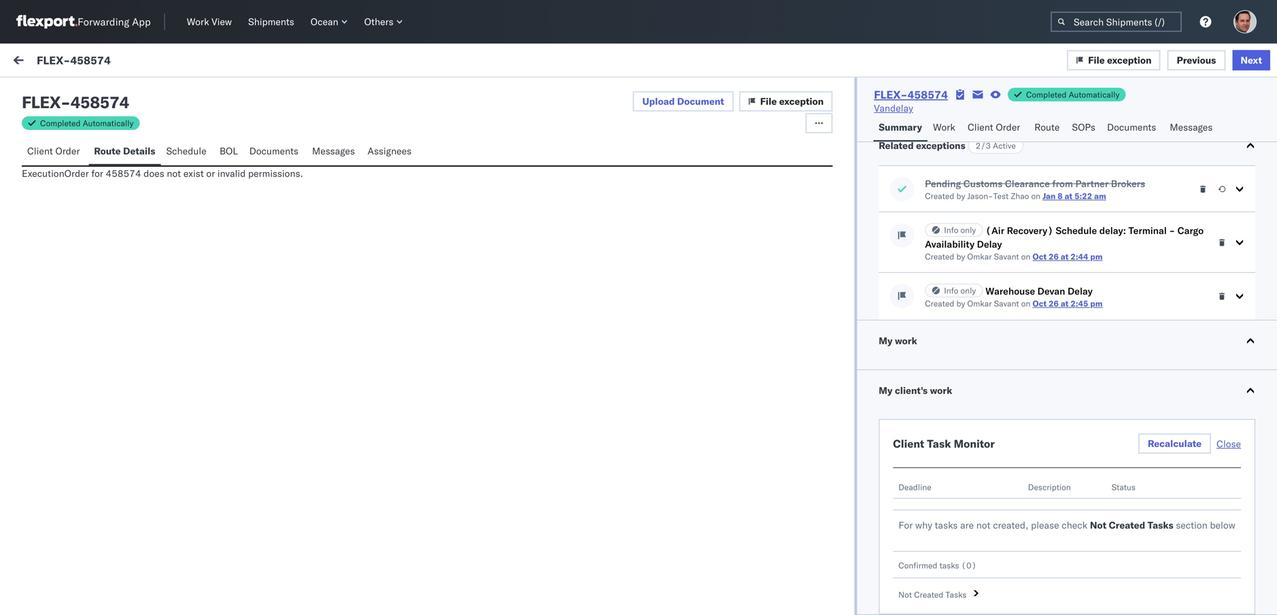 Task type: vqa. For each thing, say whether or not it's contained in the screenshot.
the top only
yes



Task type: locate. For each thing, give the bounding box(es) containing it.
info only down availability
[[945, 285, 977, 296]]

0 horizontal spatial completed automatically
[[40, 118, 134, 128]]

import work button
[[101, 56, 154, 68]]

not inside button
[[899, 590, 913, 600]]

0 horizontal spatial file exception
[[761, 95, 824, 107]]

0 vertical spatial only
[[961, 225, 977, 235]]

0 horizontal spatial exception
[[780, 95, 824, 107]]

pm right 2:45
[[1091, 298, 1103, 309]]

1 vertical spatial info only
[[945, 285, 977, 296]]

2 26 from the top
[[1049, 298, 1059, 309]]

oct down recovery)
[[1033, 251, 1047, 262]]

0 horizontal spatial my work
[[14, 52, 74, 71]]

assignees button
[[362, 139, 420, 165]]

1 only from the top
[[961, 225, 977, 235]]

- right external
[[61, 92, 70, 112]]

1 vertical spatial route
[[94, 145, 121, 157]]

1 vertical spatial omkar
[[968, 298, 992, 309]]

Search Shipments (/) text field
[[1051, 12, 1183, 32]]

1 vertical spatial automatically
[[83, 118, 134, 128]]

route inside the route details button
[[94, 145, 121, 157]]

1 horizontal spatial not
[[977, 519, 991, 531]]

not left exist
[[167, 167, 181, 179]]

2 (0) from the left
[[127, 86, 145, 98]]

vandelay up summary
[[875, 102, 914, 114]]

3 by from the top
[[957, 298, 966, 309]]

None checkbox
[[22, 116, 35, 130], [22, 158, 35, 171], [22, 219, 35, 232], [22, 116, 35, 130], [22, 158, 35, 171], [22, 219, 35, 232]]

savant down warehouse
[[995, 298, 1020, 309]]

458574 up message
[[70, 92, 129, 112]]

1 omkar from the top
[[968, 251, 992, 262]]

automatically down internal
[[83, 118, 134, 128]]

0 vertical spatial exception
[[1108, 54, 1152, 66]]

0 vertical spatial my work
[[14, 52, 74, 71]]

0 horizontal spatial messages button
[[307, 139, 362, 165]]

messages button
[[1165, 115, 1221, 142], [307, 139, 362, 165]]

not for are
[[977, 519, 991, 531]]

0 horizontal spatial file
[[761, 95, 777, 107]]

close button
[[1217, 438, 1242, 450]]

documents button up permissions.
[[244, 139, 307, 165]]

at left 2:45
[[1061, 298, 1069, 309]]

1 vertical spatial delay
[[1068, 285, 1093, 297]]

order for the left the client order button
[[55, 145, 80, 157]]

1 savant from the top
[[995, 251, 1020, 262]]

1 horizontal spatial messages button
[[1165, 115, 1221, 142]]

1 horizontal spatial -
[[1170, 225, 1176, 236]]

related exceptions
[[879, 139, 966, 151]]

1 horizontal spatial schedule
[[1056, 225, 1098, 236]]

import
[[101, 56, 129, 68]]

26 down (air recovery) schedule delay: terminal - cargo availability delay
[[1049, 251, 1059, 262]]

messages button right actions
[[1165, 115, 1221, 142]]

client's
[[895, 384, 928, 396]]

by for (air
[[957, 251, 966, 262]]

1 vertical spatial savant
[[995, 298, 1020, 309]]

1 vertical spatial client order
[[27, 145, 80, 157]]

0 vertical spatial info only
[[945, 225, 977, 235]]

2 vertical spatial at
[[1061, 298, 1069, 309]]

on down warehouse devan delay
[[1022, 298, 1031, 309]]

1 horizontal spatial exception
[[1108, 54, 1152, 66]]

bol button
[[214, 139, 244, 165]]

test
[[152, 171, 169, 183]]

2 pm from the top
[[1091, 298, 1103, 309]]

0 horizontal spatial messages
[[312, 145, 355, 157]]

info
[[945, 225, 959, 235], [945, 285, 959, 296]]

2 omkar from the top
[[968, 298, 992, 309]]

only up availability
[[961, 225, 977, 235]]

file exception
[[1089, 54, 1152, 66], [761, 95, 824, 107]]

documents
[[1108, 121, 1157, 133], [249, 145, 299, 157]]

flex- down upload document button
[[668, 158, 697, 170]]

previous
[[1177, 54, 1217, 66]]

1 vertical spatial 26
[[1049, 298, 1059, 309]]

0 horizontal spatial schedule
[[166, 145, 207, 157]]

omkar down warehouse
[[968, 298, 992, 309]]

1 vertical spatial messages
[[312, 145, 355, 157]]

oct down warehouse devan delay
[[1033, 298, 1047, 309]]

delay down (air
[[978, 238, 1003, 250]]

1 horizontal spatial not
[[1091, 519, 1107, 531]]

1 vertical spatial completed
[[40, 118, 81, 128]]

oct for devan
[[1033, 298, 1047, 309]]

automatically
[[1069, 89, 1120, 100], [83, 118, 134, 128]]

2 vertical spatial work
[[931, 384, 953, 396]]

1 vertical spatial at
[[1061, 251, 1069, 262]]

vandelay link
[[875, 101, 914, 115]]

deadline
[[899, 482, 932, 492]]

not right "check"
[[1091, 519, 1107, 531]]

2:44
[[1071, 251, 1089, 262]]

oct
[[1033, 251, 1047, 262], [1033, 298, 1047, 309]]

0 vertical spatial file
[[1089, 54, 1105, 66]]

my left client's
[[879, 384, 893, 396]]

completed down flex - 458574
[[40, 118, 81, 128]]

related
[[879, 139, 914, 151]]

work up the exceptions
[[934, 121, 956, 133]]

flex-458574
[[37, 53, 111, 67], [875, 88, 948, 101]]

confirmed
[[899, 560, 938, 571]]

my work inside my work button
[[879, 335, 918, 347]]

at left 2:44
[[1061, 251, 1069, 262]]

2 by from the top
[[957, 251, 966, 262]]

omkar for warehouse
[[968, 298, 992, 309]]

0 vertical spatial oct
[[1033, 251, 1047, 262]]

1 vertical spatial pm
[[1091, 298, 1103, 309]]

1 vertical spatial oct
[[1033, 298, 1047, 309]]

file down search shipments (/) text field
[[1089, 54, 1105, 66]]

partner
[[1076, 178, 1109, 189]]

internal (0)
[[91, 86, 145, 98]]

0 vertical spatial at
[[1065, 191, 1073, 201]]

2 savant from the top
[[995, 298, 1020, 309]]

sops button
[[1067, 115, 1102, 142]]

route button
[[1030, 115, 1067, 142]]

messages right 1:27
[[312, 145, 355, 157]]

work up external (0)
[[39, 52, 74, 71]]

1 vertical spatial tasks
[[946, 590, 967, 600]]

created inside 'pending customs clearance from partner brokers created by jason-test zhao on jan 8 at 5:22 am'
[[926, 191, 955, 201]]

1 vertical spatial not
[[977, 519, 991, 531]]

0 horizontal spatial -
[[61, 92, 70, 112]]

order up active in the top of the page
[[996, 121, 1021, 133]]

0 vertical spatial delay
[[978, 238, 1003, 250]]

exceptions
[[917, 139, 966, 151]]

work for work view
[[187, 16, 209, 28]]

1 horizontal spatial flex-458574
[[875, 88, 948, 101]]

(0) for internal (0)
[[127, 86, 145, 98]]

file
[[1089, 54, 1105, 66], [761, 95, 777, 107]]

(
[[962, 560, 967, 571]]

jan
[[1043, 191, 1056, 201]]

created
[[926, 191, 955, 201], [926, 251, 955, 262], [926, 298, 955, 309], [1109, 519, 1146, 531], [915, 590, 944, 600]]

1 horizontal spatial route
[[1035, 121, 1060, 133]]

0 vertical spatial automatically
[[1069, 89, 1120, 100]]

4 resize handle column header from the left
[[1113, 114, 1129, 257]]

2 only from the top
[[961, 285, 977, 296]]

next button
[[1233, 50, 1271, 70]]

documents right sops button
[[1108, 121, 1157, 133]]

client left task
[[894, 437, 925, 450]]

0 vertical spatial savant
[[995, 251, 1020, 262]]

work up client's
[[895, 335, 918, 347]]

1 vertical spatial my
[[879, 335, 893, 347]]

work left 'view'
[[187, 16, 209, 28]]

0 vertical spatial tasks
[[1148, 519, 1174, 531]]

1 horizontal spatial messages
[[1171, 121, 1213, 133]]

devan
[[1038, 285, 1066, 297]]

0 horizontal spatial work
[[39, 52, 74, 71]]

client order up 2/3 active
[[968, 121, 1021, 133]]

1 vertical spatial flex-458574
[[875, 88, 948, 101]]

by
[[957, 191, 966, 201], [957, 251, 966, 262], [957, 298, 966, 309]]

26 for devan
[[1049, 298, 1059, 309]]

1 horizontal spatial file
[[1089, 54, 1105, 66]]

flex-458574 up summary
[[875, 88, 948, 101]]

at for schedule
[[1061, 251, 1069, 262]]

work for the work "button"
[[934, 121, 956, 133]]

my up external
[[14, 52, 35, 71]]

26 for recovery)
[[1049, 251, 1059, 262]]

order up executionorder
[[55, 145, 80, 157]]

work
[[39, 52, 74, 71], [895, 335, 918, 347], [931, 384, 953, 396]]

created inside button
[[915, 590, 944, 600]]

messages button left assignees
[[307, 139, 362, 165]]

savant
[[995, 251, 1020, 262], [995, 298, 1020, 309]]

0 vertical spatial -
[[61, 92, 70, 112]]

0 vertical spatial order
[[996, 121, 1021, 133]]

only for (air
[[961, 225, 977, 235]]

on
[[1032, 191, 1041, 201], [1022, 251, 1031, 262], [1022, 298, 1031, 309]]

oct 26 at 2:45 pm button
[[1033, 298, 1103, 309]]

2 resize handle column header from the left
[[646, 114, 662, 257]]

work right client's
[[931, 384, 953, 396]]

2 info only from the top
[[945, 285, 977, 296]]

flex- up summary
[[875, 88, 908, 101]]

vandelay up availability
[[902, 219, 941, 231]]

flex- up external (0)
[[37, 53, 70, 67]]

2 info from the top
[[945, 285, 959, 296]]

458574 up the work "button"
[[908, 88, 948, 101]]

my up my client's work
[[879, 335, 893, 347]]

0 horizontal spatial flex-458574
[[37, 53, 111, 67]]

- left "cargo"
[[1170, 225, 1176, 236]]

458574 down x
[[106, 167, 141, 179]]

flex-458574 link
[[875, 88, 948, 101]]

schedule up 2:44
[[1056, 225, 1098, 236]]

client up 2/3
[[968, 121, 994, 133]]

or
[[206, 167, 215, 179]]

(0) right internal
[[127, 86, 145, 98]]

client up related exceptions
[[903, 118, 925, 128]]

2 horizontal spatial work
[[931, 384, 953, 396]]

2 horizontal spatial work
[[934, 121, 956, 133]]

1 info only from the top
[[945, 225, 977, 235]]

documents button right sops
[[1102, 115, 1165, 142]]

1 pm from the top
[[1091, 251, 1103, 262]]

on left jan at top right
[[1032, 191, 1041, 201]]

delay up 2:45
[[1068, 285, 1093, 297]]

document
[[678, 95, 725, 107]]

my work up client's
[[879, 335, 918, 347]]

confirmed tasks ( 0 )
[[899, 560, 977, 571]]

exception
[[1108, 54, 1152, 66], [780, 95, 824, 107]]

actions
[[1136, 118, 1164, 128]]

m
[[1141, 220, 1148, 230]]

2 vertical spatial flex-
[[668, 158, 697, 170]]

2 horizontal spatial flex-
[[875, 88, 908, 101]]

jie xiong
[[136, 147, 174, 159]]

summary
[[879, 121, 923, 133]]

not down the confirmed
[[899, 590, 913, 600]]

tasks down '('
[[946, 590, 967, 600]]

permissions.
[[248, 167, 303, 179]]

info only up availability
[[945, 225, 977, 235]]

work right the import
[[132, 56, 154, 68]]

0 vertical spatial 26
[[1049, 251, 1059, 262]]

am
[[1095, 191, 1107, 201]]

)
[[972, 560, 977, 571]]

omkar
[[968, 251, 992, 262], [968, 298, 992, 309]]

not
[[167, 167, 181, 179], [977, 519, 991, 531]]

documents up permissions.
[[249, 145, 299, 157]]

zhao
[[1011, 191, 1030, 201]]

1:27
[[288, 147, 309, 159]]

status
[[1112, 482, 1136, 492]]

2 oct from the top
[[1033, 298, 1047, 309]]

completed automatically down flex - 458574
[[40, 118, 134, 128]]

tasks left section
[[1148, 519, 1174, 531]]

0 vertical spatial flex-458574
[[37, 53, 111, 67]]

1 horizontal spatial file exception
[[1089, 54, 1152, 66]]

0 vertical spatial on
[[1032, 191, 1041, 201]]

1 vertical spatial my work
[[879, 335, 918, 347]]

vandelay down related exceptions
[[902, 158, 941, 170]]

task
[[928, 437, 952, 450]]

delay
[[978, 238, 1003, 250], [1068, 285, 1093, 297]]

pm right 2:44
[[1091, 251, 1103, 262]]

1 oct from the top
[[1033, 251, 1047, 262]]

0 horizontal spatial delay
[[978, 238, 1003, 250]]

26 down devan
[[1049, 298, 1059, 309]]

client order up executionorder
[[27, 145, 80, 157]]

1 horizontal spatial (0)
[[127, 86, 145, 98]]

info down availability
[[945, 285, 959, 296]]

internal (0) button
[[86, 80, 153, 107]]

savant down (air
[[995, 251, 1020, 262]]

2 vertical spatial on
[[1022, 298, 1031, 309]]

route inside 'route' button
[[1035, 121, 1060, 133]]

1 horizontal spatial work
[[895, 335, 918, 347]]

not for does
[[167, 167, 181, 179]]

1 horizontal spatial completed automatically
[[1027, 89, 1120, 100]]

ocean button
[[305, 13, 354, 31]]

customs
[[964, 178, 1003, 189]]

route details button
[[89, 139, 161, 165]]

0 horizontal spatial flex-
[[37, 53, 70, 67]]

flex-
[[37, 53, 70, 67], [875, 88, 908, 101], [668, 158, 697, 170]]

0 horizontal spatial not
[[899, 590, 913, 600]]

1 vertical spatial -
[[1170, 225, 1176, 236]]

info up availability
[[945, 225, 959, 235]]

work inside "button"
[[934, 121, 956, 133]]

completed up 'route' button
[[1027, 89, 1067, 100]]

section
[[1177, 519, 1208, 531]]

1 vertical spatial order
[[55, 145, 80, 157]]

0 vertical spatial schedule
[[166, 145, 207, 157]]

completed automatically up sops
[[1027, 89, 1120, 100]]

on down recovery)
[[1022, 251, 1031, 262]]

flex-458574 up external (0)
[[37, 53, 111, 67]]

omkar down (air
[[968, 251, 992, 262]]

automatically up sops
[[1069, 89, 1120, 100]]

0 vertical spatial not
[[167, 167, 181, 179]]

1 by from the top
[[957, 191, 966, 201]]

1 info from the top
[[945, 225, 959, 235]]

0 vertical spatial by
[[957, 191, 966, 201]]

tasks left '('
[[940, 560, 960, 571]]

not
[[1091, 519, 1107, 531], [899, 590, 913, 600]]

0 vertical spatial work
[[39, 52, 74, 71]]

messages
[[1171, 121, 1213, 133], [312, 145, 355, 157]]

2/3
[[976, 141, 991, 151]]

at right 8
[[1065, 191, 1073, 201]]

1 vertical spatial schedule
[[1056, 225, 1098, 236]]

at
[[1065, 191, 1073, 201], [1061, 251, 1069, 262], [1061, 298, 1069, 309]]

only left warehouse
[[961, 285, 977, 296]]

1 horizontal spatial my work
[[879, 335, 918, 347]]

1 horizontal spatial work
[[187, 16, 209, 28]]

1 resize handle column header from the left
[[62, 114, 78, 257]]

my work
[[14, 52, 74, 71], [879, 335, 918, 347]]

0 horizontal spatial documents button
[[244, 139, 307, 165]]

file right document
[[761, 95, 777, 107]]

tasks left are
[[935, 519, 958, 531]]

client
[[903, 118, 925, 128], [968, 121, 994, 133], [27, 145, 53, 157], [894, 437, 925, 450]]

not right are
[[977, 519, 991, 531]]

on inside 'pending customs clearance from partner brokers created by jason-test zhao on jan 8 at 5:22 am'
[[1032, 191, 1041, 201]]

2 vertical spatial my
[[879, 384, 893, 396]]

active
[[994, 141, 1016, 151]]

resize handle column header
[[62, 114, 78, 257], [646, 114, 662, 257], [880, 114, 896, 257], [1113, 114, 1129, 257], [1253, 114, 1270, 257]]

my work up external
[[14, 52, 74, 71]]

5 resize handle column header from the left
[[1253, 114, 1270, 257]]

pending customs clearance from partner brokers created by jason-test zhao on jan 8 at 5:22 am
[[926, 178, 1146, 201]]

1 26 from the top
[[1049, 251, 1059, 262]]

oct 26 at 2:44 pm button
[[1033, 251, 1103, 262]]

1 (0) from the left
[[63, 86, 80, 98]]

schedule up exist
[[166, 145, 207, 157]]

0 vertical spatial pm
[[1091, 251, 1103, 262]]

(0) right external
[[63, 86, 80, 98]]

messages right actions
[[1171, 121, 1213, 133]]

omkar for (air
[[968, 251, 992, 262]]

0 vertical spatial route
[[1035, 121, 1060, 133]]

are
[[961, 519, 974, 531]]

tasks
[[935, 519, 958, 531], [940, 560, 960, 571]]

1 horizontal spatial completed
[[1027, 89, 1067, 100]]

route
[[1035, 121, 1060, 133], [94, 145, 121, 157]]

created,
[[994, 519, 1029, 531]]



Task type: describe. For each thing, give the bounding box(es) containing it.
458574 up internal
[[70, 53, 111, 67]]

my for my client's work button
[[879, 384, 893, 396]]

j x
[[116, 149, 123, 157]]

1 vertical spatial completed automatically
[[40, 118, 134, 128]]

does
[[144, 167, 164, 179]]

0 vertical spatial not
[[1091, 519, 1107, 531]]

- inside (air recovery) schedule delay: terminal - cargo availability delay
[[1170, 225, 1176, 236]]

created by omkar savant on oct 26 at 2:44 pm
[[926, 251, 1103, 262]]

savant for (air
[[995, 251, 1020, 262]]

0 vertical spatial tasks
[[935, 519, 958, 531]]

resize handle column header for client
[[1113, 114, 1129, 257]]

forwarding app link
[[16, 15, 151, 29]]

details
[[123, 145, 155, 157]]

resolving
[[111, 171, 150, 183]]

tasks inside button
[[946, 590, 967, 600]]

pst
[[328, 147, 345, 159]]

documents for the right the documents button
[[1108, 121, 1157, 133]]

1 vertical spatial vandelay
[[902, 158, 941, 170]]

info only for (air
[[945, 225, 977, 235]]

l
[[1148, 220, 1153, 230]]

client task monitor
[[894, 437, 995, 450]]

0 vertical spatial file exception
[[1089, 54, 1152, 66]]

j
[[116, 149, 119, 157]]

order for the rightmost the client order button
[[996, 121, 1021, 133]]

resize handle column header for actions
[[1253, 114, 1270, 257]]

import work
[[101, 56, 154, 68]]

0 vertical spatial messages
[[1171, 121, 1213, 133]]

oct for recovery)
[[1033, 251, 1047, 262]]

next
[[1241, 54, 1263, 66]]

executionorder for 458574 does not exist or invalid permissions.
[[22, 167, 303, 179]]

flexport. image
[[16, 15, 78, 29]]

savant for warehouse
[[995, 298, 1020, 309]]

external
[[22, 86, 60, 98]]

by inside 'pending customs clearance from partner brokers created by jason-test zhao on jan 8 at 5:22 am'
[[957, 191, 966, 201]]

3 resize handle column header from the left
[[880, 114, 896, 257]]

pending
[[926, 178, 962, 189]]

others
[[364, 16, 394, 28]]

below
[[1211, 519, 1236, 531]]

info for (air recovery) schedule delay: terminal - cargo availability delay
[[945, 225, 959, 235]]

internal
[[91, 86, 125, 98]]

(air recovery) schedule delay: terminal - cargo availability delay
[[926, 225, 1204, 250]]

brokers
[[1112, 178, 1146, 189]]

please
[[1032, 519, 1060, 531]]

(0) for external (0)
[[63, 86, 80, 98]]

0 vertical spatial completed
[[1027, 89, 1067, 100]]

resize handle column header for message
[[646, 114, 662, 257]]

1 horizontal spatial tasks
[[1148, 519, 1174, 531]]

recalculate button
[[1139, 433, 1212, 454]]

my work button
[[857, 320, 1278, 361]]

for
[[91, 167, 103, 179]]

1 vertical spatial flex-
[[875, 88, 908, 101]]

assignees
[[368, 145, 412, 157]]

delay inside (air recovery) schedule delay: terminal - cargo availability delay
[[978, 238, 1003, 250]]

0 vertical spatial my
[[14, 52, 35, 71]]

terminal
[[1129, 225, 1167, 236]]

2/3 active
[[976, 141, 1016, 151]]

availability
[[926, 238, 975, 250]]

monitor
[[954, 437, 995, 450]]

x
[[119, 149, 123, 157]]

1 vertical spatial tasks
[[940, 560, 960, 571]]

flex- 458574
[[668, 158, 732, 170]]

external (0) button
[[16, 80, 86, 107]]

description
[[1029, 482, 1071, 492]]

delay:
[[1100, 225, 1127, 236]]

info for warehouse devan delay
[[945, 285, 959, 296]]

client up executionorder
[[27, 145, 53, 157]]

pm
[[311, 147, 326, 159]]

app
[[132, 15, 151, 28]]

upload
[[643, 95, 675, 107]]

14,
[[242, 147, 257, 159]]

0 vertical spatial vandelay
[[875, 102, 914, 114]]

1 horizontal spatial delay
[[1068, 285, 1093, 297]]

recalculate
[[1148, 438, 1202, 449]]

route details
[[94, 145, 155, 157]]

check
[[1062, 519, 1088, 531]]

not created tasks
[[899, 590, 967, 600]]

my for my work button
[[879, 335, 893, 347]]

forwarding app
[[78, 15, 151, 28]]

jason-
[[968, 191, 994, 201]]

route for route
[[1035, 121, 1060, 133]]

at inside 'pending customs clearance from partner brokers created by jason-test zhao on jan 8 at 5:22 am'
[[1065, 191, 1073, 201]]

0 vertical spatial completed automatically
[[1027, 89, 1120, 100]]

exist
[[184, 167, 204, 179]]

external (0)
[[22, 86, 80, 98]]

warehouse devan delay
[[986, 285, 1093, 297]]

only for warehouse
[[961, 285, 977, 296]]

summary button
[[874, 115, 928, 142]]

2023,
[[259, 147, 286, 159]]

from
[[1053, 178, 1074, 189]]

2 vertical spatial vandelay
[[902, 219, 941, 231]]

upload document
[[643, 95, 725, 107]]

shipments link
[[243, 13, 300, 31]]

1 vertical spatial file exception
[[761, 95, 824, 107]]

5:22
[[1075, 191, 1093, 201]]

at for delay
[[1061, 298, 1069, 309]]

clearance
[[1006, 178, 1051, 189]]

work view
[[187, 16, 232, 28]]

nov
[[223, 147, 240, 159]]

flexport
[[182, 148, 212, 159]]

bol
[[220, 145, 238, 157]]

flex - 458574
[[22, 92, 129, 112]]

why
[[916, 519, 933, 531]]

previous button
[[1168, 50, 1226, 70]]

(air
[[986, 225, 1005, 236]]

on for recovery)
[[1022, 251, 1031, 262]]

documents for the left the documents button
[[249, 145, 299, 157]]

nov 14, 2023, 1:27 pm pst
[[223, 147, 345, 159]]

my client's work
[[879, 384, 953, 396]]

pm for delay
[[1091, 298, 1103, 309]]

view
[[212, 16, 232, 28]]

my client's work button
[[857, 370, 1278, 411]]

on for devan
[[1022, 298, 1031, 309]]

1 vertical spatial work
[[895, 335, 918, 347]]

0 horizontal spatial work
[[132, 56, 154, 68]]

0 horizontal spatial automatically
[[83, 118, 134, 128]]

others button
[[359, 13, 409, 31]]

warehouse
[[986, 285, 1036, 297]]

1 horizontal spatial client order button
[[963, 115, 1030, 142]]

458574 down document
[[697, 158, 732, 170]]

schedule inside (air recovery) schedule delay: terminal - cargo availability delay
[[1056, 225, 1098, 236]]

0 vertical spatial flex-
[[37, 53, 70, 67]]

schedule inside button
[[166, 145, 207, 157]]

jie
[[136, 147, 147, 159]]

1 horizontal spatial automatically
[[1069, 89, 1120, 100]]

1 vertical spatial exception
[[780, 95, 824, 107]]

flex
[[22, 92, 61, 112]]

0
[[967, 560, 972, 571]]

forwarding
[[78, 15, 129, 28]]

schedule button
[[161, 139, 214, 165]]

0 vertical spatial client order
[[968, 121, 1021, 133]]

0 horizontal spatial client order button
[[22, 139, 89, 165]]

xiong
[[150, 147, 174, 159]]

pm for schedule
[[1091, 251, 1103, 262]]

by for warehouse
[[957, 298, 966, 309]]

executionorder
[[22, 167, 89, 179]]

1 horizontal spatial documents button
[[1102, 115, 1165, 142]]

recovery)
[[1007, 225, 1054, 236]]

created by omkar savant on oct 26 at 2:45 pm
[[926, 298, 1103, 309]]

info only for warehouse
[[945, 285, 977, 296]]

0 horizontal spatial completed
[[40, 118, 81, 128]]

route for route details
[[94, 145, 121, 157]]



